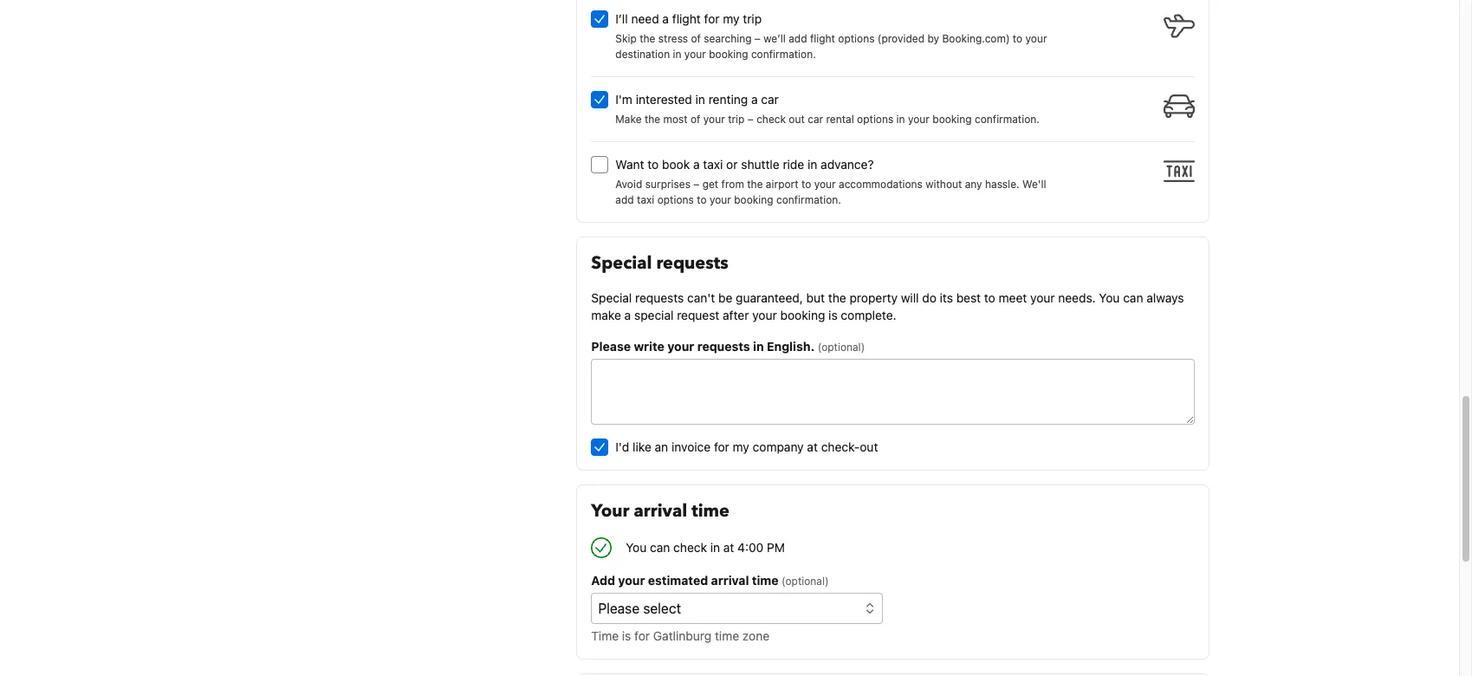Task type: locate. For each thing, give the bounding box(es) containing it.
1 horizontal spatial add
[[789, 32, 807, 45]]

1 vertical spatial trip
[[728, 113, 745, 126]]

0 vertical spatial is
[[829, 308, 838, 323]]

1 vertical spatial can
[[650, 540, 670, 555]]

1 vertical spatial is
[[622, 629, 631, 643]]

(optional) inside please write your requests in english. (optional)
[[818, 341, 865, 354]]

– down renting on the top
[[748, 113, 754, 126]]

1 vertical spatial my
[[733, 440, 750, 454]]

special
[[591, 252, 652, 275], [591, 291, 632, 305]]

0 vertical spatial of
[[691, 32, 701, 45]]

of down i'll need a flight for my trip
[[691, 32, 701, 45]]

1 horizontal spatial arrival
[[711, 573, 749, 588]]

taxi down avoid
[[637, 194, 655, 207]]

booking down from
[[734, 194, 774, 207]]

1 vertical spatial options
[[857, 113, 894, 126]]

your down "advance?"
[[814, 178, 836, 191]]

– left "we'll"
[[755, 32, 761, 45]]

0 vertical spatial car
[[761, 92, 779, 107]]

my for trip
[[723, 12, 740, 26]]

a right make
[[625, 308, 631, 323]]

in up the add your estimated arrival time (optional)
[[710, 540, 720, 555]]

–
[[755, 32, 761, 45], [748, 113, 754, 126], [694, 178, 700, 191]]

time
[[591, 629, 619, 643]]

1 vertical spatial arrival
[[711, 573, 749, 588]]

in right ride
[[808, 157, 818, 172]]

(optional)
[[818, 341, 865, 354], [782, 575, 829, 588]]

0 vertical spatial for
[[704, 12, 720, 26]]

time down 4:00 pm
[[752, 573, 779, 588]]

options down the surprises
[[658, 194, 694, 207]]

4:00 pm
[[738, 540, 785, 555]]

time is for gatlinburg time zone
[[591, 629, 770, 643]]

time
[[692, 500, 730, 523], [752, 573, 779, 588], [715, 629, 739, 643]]

to inside special requests can't be guaranteed, but the property will do its best to meet your needs. you can always make a special request after your booking is complete.
[[984, 291, 996, 305]]

best
[[957, 291, 981, 305]]

(optional) down complete.
[[818, 341, 865, 354]]

0 vertical spatial special
[[591, 252, 652, 275]]

an
[[655, 440, 668, 454]]

my for company
[[733, 440, 750, 454]]

0 horizontal spatial add
[[616, 194, 634, 207]]

1 vertical spatial special
[[591, 291, 632, 305]]

options left (provided
[[838, 32, 875, 45]]

0 horizontal spatial check
[[674, 540, 707, 555]]

please write your requests in english. (optional)
[[591, 339, 865, 354]]

at
[[807, 440, 818, 454], [724, 540, 734, 555]]

of down i'm interested in renting a car
[[691, 113, 701, 126]]

can left always
[[1124, 291, 1144, 305]]

renting
[[709, 92, 748, 107]]

of
[[691, 32, 701, 45], [691, 113, 701, 126]]

0 horizontal spatial out
[[789, 113, 805, 126]]

confirmation. down "we'll"
[[751, 48, 816, 61]]

0 vertical spatial you
[[1099, 291, 1120, 305]]

for right invoice
[[714, 440, 730, 454]]

confirmation. down airport
[[777, 194, 841, 207]]

estimated
[[648, 573, 708, 588]]

2 vertical spatial options
[[658, 194, 694, 207]]

arrival
[[634, 500, 688, 523], [711, 573, 749, 588]]

is left complete.
[[829, 308, 838, 323]]

my left company
[[733, 440, 750, 454]]

confirmation. inside skip the stress of searching – we'll add flight options (provided by booking.com) to your destination in your booking confirmation.
[[751, 48, 816, 61]]

my inside group
[[723, 12, 740, 26]]

confirmation.
[[751, 48, 816, 61], [975, 113, 1040, 126], [777, 194, 841, 207]]

my
[[723, 12, 740, 26], [733, 440, 750, 454]]

skip
[[616, 32, 637, 45]]

your right add
[[618, 573, 645, 588]]

without
[[926, 178, 962, 191]]

requests down after
[[697, 339, 750, 354]]

meet
[[999, 291, 1027, 305]]

i'm
[[616, 92, 633, 107]]

0 horizontal spatial taxi
[[637, 194, 655, 207]]

0 vertical spatial flight
[[672, 12, 701, 26]]

1 vertical spatial add
[[616, 194, 634, 207]]

at left 4:00 pm
[[724, 540, 734, 555]]

(provided
[[878, 32, 925, 45]]

be
[[719, 291, 733, 305]]

1 vertical spatial (optional)
[[782, 575, 829, 588]]

trip up the searching
[[743, 12, 762, 26]]

special inside special requests can't be guaranteed, but the property will do its best to meet your needs. you can always make a special request after your booking is complete.
[[591, 291, 632, 305]]

1 horizontal spatial can
[[1124, 291, 1144, 305]]

1 vertical spatial flight
[[810, 32, 836, 45]]

the up destination
[[640, 32, 656, 45]]

a
[[663, 12, 669, 26], [751, 92, 758, 107], [693, 157, 700, 172], [625, 308, 631, 323]]

0 vertical spatial out
[[789, 113, 805, 126]]

add
[[789, 32, 807, 45], [616, 194, 634, 207]]

the
[[640, 32, 656, 45], [645, 113, 661, 126], [747, 178, 763, 191], [828, 291, 847, 305]]

check
[[757, 113, 786, 126], [674, 540, 707, 555]]

0 vertical spatial (optional)
[[818, 341, 865, 354]]

confirmation. up hassle.
[[975, 113, 1040, 126]]

0 vertical spatial my
[[723, 12, 740, 26]]

is right the time
[[622, 629, 631, 643]]

time left zone
[[715, 629, 739, 643]]

to right booking.com)
[[1013, 32, 1023, 45]]

1 vertical spatial requests
[[635, 291, 684, 305]]

requests up can't
[[657, 252, 729, 275]]

– left get
[[694, 178, 700, 191]]

None text field
[[591, 359, 1195, 425]]

add inside avoid surprises – get from the airport to your accommodations without any hassle. we'll add taxi options to your booking confirmation.
[[616, 194, 634, 207]]

you right needs.
[[1099, 291, 1120, 305]]

out inside group
[[789, 113, 805, 126]]

0 vertical spatial taxi
[[703, 157, 723, 172]]

your down guaranteed,
[[753, 308, 777, 323]]

1 vertical spatial time
[[752, 573, 779, 588]]

need
[[631, 12, 659, 26]]

2 vertical spatial –
[[694, 178, 700, 191]]

taxi
[[703, 157, 723, 172], [637, 194, 655, 207]]

(optional) down 4:00 pm
[[782, 575, 829, 588]]

your right write
[[668, 339, 695, 354]]

1 vertical spatial for
[[714, 440, 730, 454]]

2 of from the top
[[691, 113, 701, 126]]

1 horizontal spatial is
[[829, 308, 838, 323]]

add down avoid
[[616, 194, 634, 207]]

special requests
[[591, 252, 729, 275]]

i'd like an invoice for my company at check-out
[[616, 440, 878, 454]]

or
[[726, 157, 738, 172]]

can't
[[687, 291, 715, 305]]

special for special requests can't be guaranteed, but the property will do its best to meet your needs. you can always make a special request after your booking is complete.
[[591, 291, 632, 305]]

1 vertical spatial check
[[674, 540, 707, 555]]

1 special from the top
[[591, 252, 652, 275]]

will
[[901, 291, 919, 305]]

time up you can check in at 4:00 pm on the bottom of the page
[[692, 500, 730, 523]]

2 special from the top
[[591, 291, 632, 305]]

trip
[[743, 12, 762, 26], [728, 113, 745, 126]]

a right the 'book'
[[693, 157, 700, 172]]

destination
[[616, 48, 670, 61]]

a right need
[[663, 12, 669, 26]]

0 horizontal spatial arrival
[[634, 500, 688, 523]]

1 vertical spatial you
[[626, 540, 647, 555]]

car
[[761, 92, 779, 107], [808, 113, 823, 126]]

1 horizontal spatial –
[[748, 113, 754, 126]]

0 vertical spatial add
[[789, 32, 807, 45]]

0 vertical spatial check
[[757, 113, 786, 126]]

at left check-
[[807, 440, 818, 454]]

0 vertical spatial requests
[[657, 252, 729, 275]]

of for flight
[[691, 32, 701, 45]]

booking down but
[[781, 308, 825, 323]]

to inside skip the stress of searching – we'll add flight options (provided by booking.com) to your destination in your booking confirmation.
[[1013, 32, 1023, 45]]

check up shuttle
[[757, 113, 786, 126]]

0 vertical spatial can
[[1124, 291, 1144, 305]]

your
[[1026, 32, 1047, 45], [685, 48, 706, 61], [704, 113, 725, 126], [908, 113, 930, 126], [814, 178, 836, 191], [710, 194, 731, 207], [1031, 291, 1055, 305], [753, 308, 777, 323], [668, 339, 695, 354], [618, 573, 645, 588]]

0 horizontal spatial –
[[694, 178, 700, 191]]

always
[[1147, 291, 1184, 305]]

1 horizontal spatial check
[[757, 113, 786, 126]]

requests
[[657, 252, 729, 275], [635, 291, 684, 305], [697, 339, 750, 354]]

check up estimated
[[674, 540, 707, 555]]

you
[[1099, 291, 1120, 305], [626, 540, 647, 555]]

of inside skip the stress of searching – we'll add flight options (provided by booking.com) to your destination in your booking confirmation.
[[691, 32, 701, 45]]

can
[[1124, 291, 1144, 305], [650, 540, 670, 555]]

2 vertical spatial time
[[715, 629, 739, 643]]

booking up the without
[[933, 113, 972, 126]]

to right best
[[984, 291, 996, 305]]

can down your arrival time
[[650, 540, 670, 555]]

0 horizontal spatial you
[[626, 540, 647, 555]]

requests up special
[[635, 291, 684, 305]]

avoid surprises – get from the airport to your accommodations without any hassle. we'll add taxi options to your booking confirmation.
[[616, 178, 1047, 207]]

2 horizontal spatial –
[[755, 32, 761, 45]]

trip down renting on the top
[[728, 113, 745, 126]]

in down stress
[[673, 48, 682, 61]]

0 horizontal spatial is
[[622, 629, 631, 643]]

booking down the searching
[[709, 48, 748, 61]]

you can check in at 4:00 pm
[[626, 540, 785, 555]]

add inside skip the stress of searching – we'll add flight options (provided by booking.com) to your destination in your booking confirmation.
[[789, 32, 807, 45]]

0 vertical spatial at
[[807, 440, 818, 454]]

requests inside special requests can't be guaranteed, but the property will do its best to meet your needs. you can always make a special request after your booking is complete.
[[635, 291, 684, 305]]

to
[[1013, 32, 1023, 45], [648, 157, 659, 172], [802, 178, 812, 191], [697, 194, 707, 207], [984, 291, 996, 305]]

1 horizontal spatial car
[[808, 113, 823, 126]]

for for flight
[[704, 12, 720, 26]]

taxi left or
[[703, 157, 723, 172]]

for for invoice
[[714, 440, 730, 454]]

in
[[673, 48, 682, 61], [696, 92, 705, 107], [897, 113, 905, 126], [808, 157, 818, 172], [753, 339, 764, 354], [710, 540, 720, 555]]

accommodations
[[839, 178, 923, 191]]

a inside special requests can't be guaranteed, but the property will do its best to meet your needs. you can always make a special request after your booking is complete.
[[625, 308, 631, 323]]

for
[[704, 12, 720, 26], [714, 440, 730, 454], [635, 629, 650, 643]]

1 horizontal spatial you
[[1099, 291, 1120, 305]]

guaranteed,
[[736, 291, 803, 305]]

1 vertical spatial at
[[724, 540, 734, 555]]

flight up stress
[[672, 12, 701, 26]]

group
[[591, 4, 1202, 208]]

for inside group
[[704, 12, 720, 26]]

i'll need a flight for my trip
[[616, 12, 762, 26]]

for right the time
[[635, 629, 650, 643]]

0 horizontal spatial at
[[724, 540, 734, 555]]

you down your arrival time
[[626, 540, 647, 555]]

0 vertical spatial –
[[755, 32, 761, 45]]

car right renting on the top
[[761, 92, 779, 107]]

you inside special requests can't be guaranteed, but the property will do its best to meet your needs. you can always make a special request after your booking is complete.
[[1099, 291, 1120, 305]]

the inside avoid surprises – get from the airport to your accommodations without any hassle. we'll add taxi options to your booking confirmation.
[[747, 178, 763, 191]]

booking
[[709, 48, 748, 61], [933, 113, 972, 126], [734, 194, 774, 207], [781, 308, 825, 323]]

0 vertical spatial confirmation.
[[751, 48, 816, 61]]

1 of from the top
[[691, 32, 701, 45]]

options right rental at the right
[[857, 113, 894, 126]]

arrival down you can check in at 4:00 pm on the bottom of the page
[[711, 573, 749, 588]]

can inside special requests can't be guaranteed, but the property will do its best to meet your needs. you can always make a special request after your booking is complete.
[[1124, 291, 1144, 305]]

i'll
[[616, 12, 628, 26]]

2 vertical spatial confirmation.
[[777, 194, 841, 207]]

in left english.
[[753, 339, 764, 354]]

arrival right your
[[634, 500, 688, 523]]

0 vertical spatial options
[[838, 32, 875, 45]]

1 vertical spatial taxi
[[637, 194, 655, 207]]

complete.
[[841, 308, 897, 323]]

any
[[965, 178, 983, 191]]

shuttle
[[741, 157, 780, 172]]

out
[[789, 113, 805, 126], [860, 440, 878, 454]]

the down shuttle
[[747, 178, 763, 191]]

car left rental at the right
[[808, 113, 823, 126]]

1 vertical spatial of
[[691, 113, 701, 126]]

booking inside special requests can't be guaranteed, but the property will do its best to meet your needs. you can always make a special request after your booking is complete.
[[781, 308, 825, 323]]

1 vertical spatial out
[[860, 440, 878, 454]]

flight right "we'll"
[[810, 32, 836, 45]]

to down get
[[697, 194, 707, 207]]

add right "we'll"
[[789, 32, 807, 45]]

1 horizontal spatial flight
[[810, 32, 836, 45]]

my up the searching
[[723, 12, 740, 26]]

1 horizontal spatial at
[[807, 440, 818, 454]]

the right but
[[828, 291, 847, 305]]

for up the searching
[[704, 12, 720, 26]]

options
[[838, 32, 875, 45], [857, 113, 894, 126], [658, 194, 694, 207]]



Task type: describe. For each thing, give the bounding box(es) containing it.
– inside skip the stress of searching – we'll add flight options (provided by booking.com) to your destination in your booking confirmation.
[[755, 32, 761, 45]]

group containing i'll need a flight for my trip
[[591, 4, 1202, 208]]

skip the stress of searching – we'll add flight options (provided by booking.com) to your destination in your booking confirmation.
[[616, 32, 1047, 61]]

like
[[633, 440, 652, 454]]

book
[[662, 157, 690, 172]]

i'm interested in renting a car
[[616, 92, 779, 107]]

to left the 'book'
[[648, 157, 659, 172]]

by
[[928, 32, 940, 45]]

add
[[591, 573, 615, 588]]

0 horizontal spatial can
[[650, 540, 670, 555]]

of for renting
[[691, 113, 701, 126]]

the inside special requests can't be guaranteed, but the property will do its best to meet your needs. you can always make a special request after your booking is complete.
[[828, 291, 847, 305]]

its
[[940, 291, 953, 305]]

0 vertical spatial arrival
[[634, 500, 688, 523]]

get
[[703, 178, 719, 191]]

company
[[753, 440, 804, 454]]

booking.com)
[[943, 32, 1010, 45]]

special requests can't be guaranteed, but the property will do its best to meet your needs. you can always make a special request after your booking is complete.
[[591, 291, 1184, 323]]

your down renting on the top
[[704, 113, 725, 126]]

i'd
[[616, 440, 630, 454]]

a right renting on the top
[[751, 92, 758, 107]]

2 vertical spatial for
[[635, 629, 650, 643]]

needs.
[[1059, 291, 1096, 305]]

booking inside avoid surprises – get from the airport to your accommodations without any hassle. we'll add taxi options to your booking confirmation.
[[734, 194, 774, 207]]

surprises
[[645, 178, 691, 191]]

do
[[922, 291, 937, 305]]

we'll
[[1023, 178, 1047, 191]]

0 vertical spatial time
[[692, 500, 730, 523]]

options inside avoid surprises – get from the airport to your accommodations without any hassle. we'll add taxi options to your booking confirmation.
[[658, 194, 694, 207]]

please
[[591, 339, 631, 354]]

check-
[[821, 440, 860, 454]]

0 horizontal spatial flight
[[672, 12, 701, 26]]

your right booking.com)
[[1026, 32, 1047, 45]]

advance?
[[821, 157, 874, 172]]

options inside skip the stress of searching – we'll add flight options (provided by booking.com) to your destination in your booking confirmation.
[[838, 32, 875, 45]]

english.
[[767, 339, 815, 354]]

request
[[677, 308, 720, 323]]

rental
[[826, 113, 854, 126]]

we'll
[[764, 32, 786, 45]]

special for special requests
[[591, 252, 652, 275]]

1 horizontal spatial out
[[860, 440, 878, 454]]

gatlinburg
[[653, 629, 712, 643]]

is inside special requests can't be guaranteed, but the property will do its best to meet your needs. you can always make a special request after your booking is complete.
[[829, 308, 838, 323]]

0 horizontal spatial car
[[761, 92, 779, 107]]

requests for special requests can't be guaranteed, but the property will do its best to meet your needs. you can always make a special request after your booking is complete.
[[635, 291, 684, 305]]

stress
[[659, 32, 688, 45]]

make the most of your trip – check out car rental options in your booking confirmation.
[[616, 113, 1040, 126]]

add your estimated arrival time (optional)
[[591, 573, 829, 588]]

check inside group
[[757, 113, 786, 126]]

want
[[616, 157, 644, 172]]

the down interested
[[645, 113, 661, 126]]

your up the without
[[908, 113, 930, 126]]

taxi inside avoid surprises – get from the airport to your accommodations without any hassle. we'll add taxi options to your booking confirmation.
[[637, 194, 655, 207]]

hassle.
[[985, 178, 1020, 191]]

1 horizontal spatial taxi
[[703, 157, 723, 172]]

to down ride
[[802, 178, 812, 191]]

1 vertical spatial –
[[748, 113, 754, 126]]

requests for special requests
[[657, 252, 729, 275]]

time for gatlinburg
[[715, 629, 739, 643]]

(optional) inside the add your estimated arrival time (optional)
[[782, 575, 829, 588]]

airport
[[766, 178, 799, 191]]

from
[[722, 178, 744, 191]]

avoid
[[616, 178, 643, 191]]

but
[[807, 291, 825, 305]]

booking inside skip the stress of searching – we'll add flight options (provided by booking.com) to your destination in your booking confirmation.
[[709, 48, 748, 61]]

special
[[634, 308, 674, 323]]

confirmation. inside avoid surprises – get from the airport to your accommodations without any hassle. we'll add taxi options to your booking confirmation.
[[777, 194, 841, 207]]

1 vertical spatial confirmation.
[[975, 113, 1040, 126]]

your down stress
[[685, 48, 706, 61]]

in left renting on the top
[[696, 92, 705, 107]]

interested
[[636, 92, 692, 107]]

zone
[[743, 629, 770, 643]]

searching
[[704, 32, 752, 45]]

invoice
[[672, 440, 711, 454]]

in inside skip the stress of searching – we'll add flight options (provided by booking.com) to your destination in your booking confirmation.
[[673, 48, 682, 61]]

your right meet
[[1031, 291, 1055, 305]]

the inside skip the stress of searching – we'll add flight options (provided by booking.com) to your destination in your booking confirmation.
[[640, 32, 656, 45]]

your down get
[[710, 194, 731, 207]]

ride
[[783, 157, 805, 172]]

make
[[591, 308, 621, 323]]

time for arrival
[[752, 573, 779, 588]]

want to book a taxi or shuttle ride in advance?
[[616, 157, 874, 172]]

– inside avoid surprises – get from the airport to your accommodations without any hassle. we'll add taxi options to your booking confirmation.
[[694, 178, 700, 191]]

your
[[591, 500, 630, 523]]

your arrival time
[[591, 500, 730, 523]]

in right rental at the right
[[897, 113, 905, 126]]

flight inside skip the stress of searching – we'll add flight options (provided by booking.com) to your destination in your booking confirmation.
[[810, 32, 836, 45]]

2 vertical spatial requests
[[697, 339, 750, 354]]

make
[[616, 113, 642, 126]]

most
[[664, 113, 688, 126]]

property
[[850, 291, 898, 305]]

after
[[723, 308, 749, 323]]

1 vertical spatial car
[[808, 113, 823, 126]]

write
[[634, 339, 665, 354]]

0 vertical spatial trip
[[743, 12, 762, 26]]



Task type: vqa. For each thing, say whether or not it's contained in the screenshot.
we'll on the right top
yes



